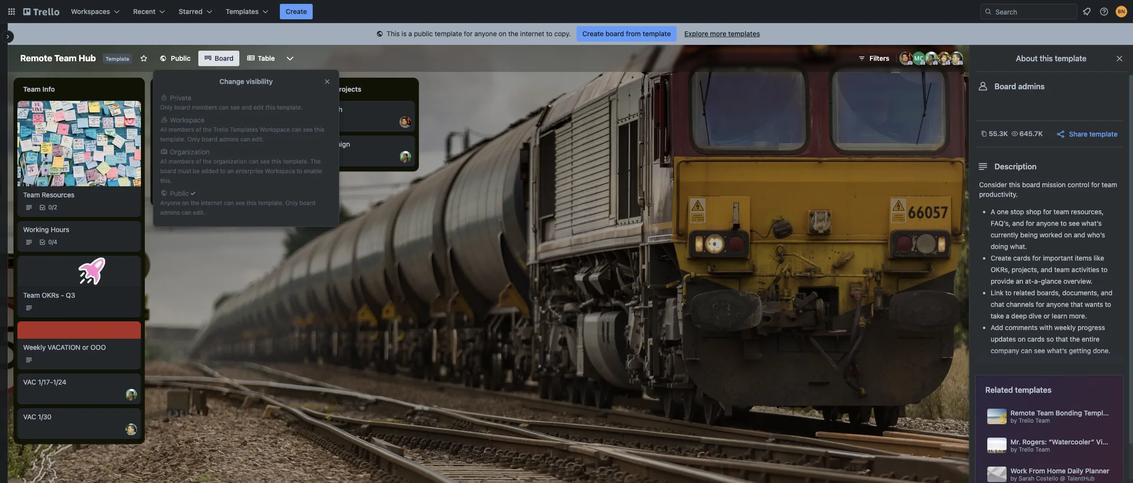Task type: describe. For each thing, give the bounding box(es) containing it.
this member is an admin of this workspace. image for marques closter (marquescloster) image
[[921, 61, 926, 65]]

description
[[995, 162, 1037, 171]]

consider this board mission control for team productivity.
[[980, 181, 1118, 198]]

filters button
[[856, 51, 893, 66]]

all members of the trello templates workspace can see this template. only board admins can edit.
[[160, 126, 324, 143]]

mission
[[1043, 181, 1066, 189]]

this inside all members of the trello templates workspace can see this template. only board admins can edit.
[[314, 126, 324, 133]]

1 vertical spatial priscilla parjet (priscillaparjet) image
[[400, 151, 411, 163]]

this card is a template.
[[172, 118, 235, 126]]

team left resources
[[23, 191, 40, 199]]

for up projects,
[[1033, 254, 1042, 262]]

2
[[54, 204, 57, 211]]

to right the link
[[1006, 289, 1012, 297]]

this for this is a public template for anyone on the internet to copy.
[[387, 29, 400, 38]]

can up the ebook on the left top
[[292, 126, 302, 133]]

1 horizontal spatial andre gorte (andregorte) image
[[900, 52, 913, 65]]

remote team hub
[[20, 53, 96, 63]]

the
[[310, 158, 321, 165]]

wants
[[1085, 300, 1104, 309]]

work from home daily planner by sarah costello @ talenthub
[[1011, 467, 1110, 482]]

samantha pivlot (samanthapivlot) image
[[938, 52, 951, 65]]

current
[[160, 105, 184, 113]]

template right from
[[643, 29, 671, 38]]

public button
[[154, 51, 196, 66]]

board inside all members of the trello templates workspace can see this template. only board admins can edit.
[[202, 136, 218, 143]]

remote for remote team bonding template by trello team
[[1011, 409, 1035, 417]]

company
[[991, 347, 1020, 355]]

only inside anyone on the internet can see this template. only board admins can edit.
[[286, 199, 298, 207]]

can down '#embraceremote campaign' link
[[224, 199, 234, 207]]

and left who's
[[1074, 231, 1086, 239]]

overview.
[[1064, 277, 1093, 285]]

must
[[178, 168, 191, 175]]

-
[[61, 291, 64, 299]]

see inside all members of the trello templates workspace can see this template. only board admins can edit.
[[303, 126, 313, 133]]

close popover image
[[323, 78, 331, 85]]

added
[[201, 168, 219, 175]]

mr. rogers: "watercooler" video chat  by trello team
[[1011, 438, 1134, 453]]

star or unstar board image
[[140, 55, 148, 62]]

0 horizontal spatial or
[[82, 343, 89, 351]]

0 / 2
[[48, 204, 57, 211]]

templates button
[[220, 4, 274, 19]]

this inside anyone on the internet can see this template. only board admins can edit.
[[247, 199, 257, 207]]

this right about
[[1040, 54, 1053, 63]]

anyone
[[160, 199, 181, 207]]

create button
[[280, 4, 313, 19]]

2 vertical spatial team
[[1055, 266, 1070, 274]]

campaign for #embraceremote campaign
[[218, 175, 249, 183]]

0 vertical spatial internet
[[520, 29, 545, 38]]

0 vertical spatial what's
[[1082, 219, 1102, 227]]

mr.
[[1011, 438, 1021, 446]]

can up the this card is a template.
[[219, 104, 229, 111]]

0 vertical spatial members
[[192, 104, 217, 111]]

1 horizontal spatial priscilla parjet (priscillaparjet) image
[[925, 52, 939, 65]]

0 for resources
[[48, 204, 52, 211]]

samantha pivlot (samanthapivlot) image
[[263, 186, 274, 197]]

team resources
[[23, 191, 74, 199]]

this for this card is a template.
[[172, 118, 183, 126]]

of for organization
[[196, 158, 201, 165]]

board link
[[198, 51, 239, 66]]

channels
[[1007, 300, 1035, 309]]

from
[[626, 29, 641, 38]]

1 horizontal spatial a
[[409, 29, 412, 38]]

a one stop shop for team resources, faq's, and for anyone to see what's currently being worked on and who's doing what. create cards for important items like okrs, projects, and team activities to provide an at-a-glance overview. link to related boards, documents, and chat channels for anyone that wants to take a deep dive or learn more. add comments with weekly progress updates on cards so that the entire company can see what's getting done.
[[991, 208, 1113, 355]]

template. inside all members of the organization can see this template. the board must be added to an enterprise workspace to enable this.
[[283, 158, 309, 165]]

recent button
[[127, 4, 171, 19]]

hub
[[79, 53, 96, 63]]

redesign
[[176, 140, 205, 148]]

board for board admins
[[995, 82, 1017, 91]]

add
[[991, 323, 1004, 332]]

okrs,
[[991, 266, 1010, 274]]

to down like
[[1102, 266, 1108, 274]]

link
[[991, 289, 1004, 297]]

like
[[1094, 254, 1105, 262]]

0 vertical spatial template
[[106, 56, 129, 62]]

@
[[1060, 475, 1066, 482]]

table link
[[241, 51, 281, 66]]

explore more templates link
[[679, 26, 766, 42]]

template right about
[[1055, 54, 1087, 63]]

who's
[[1088, 231, 1106, 239]]

consider
[[980, 181, 1008, 189]]

to up worked in the right top of the page
[[1061, 219, 1067, 227]]

1 vertical spatial a
[[205, 118, 208, 126]]

for up the dive
[[1036, 300, 1045, 309]]

sarah
[[1019, 475, 1035, 482]]

board inside anyone on the internet can see this template. only board admins can edit.
[[300, 199, 316, 207]]

templates inside all members of the trello templates workspace can see this template. only board admins can edit.
[[230, 126, 258, 133]]

"watercooler"
[[1049, 438, 1095, 446]]

organization
[[170, 148, 210, 156]]

info
[[42, 85, 55, 93]]

related templates
[[986, 386, 1052, 394]]

team inside board name text field
[[54, 53, 77, 63]]

template. down current project template link
[[210, 118, 235, 126]]

private
[[170, 94, 192, 102]]

ebook
[[297, 140, 317, 148]]

related
[[1014, 289, 1036, 297]]

related
[[986, 386, 1014, 394]]

this.
[[160, 177, 172, 184]]

1 vertical spatial tom mikelbach (tommikelbach) image
[[126, 424, 137, 435]]

see down resources,
[[1069, 219, 1080, 227]]

1/30
[[38, 413, 51, 421]]

0 vertical spatial tom mikelbach (tommikelbach) image
[[950, 52, 964, 65]]

trello inside mr. rogers: "watercooler" video chat  by trello team
[[1019, 446, 1034, 453]]

/ for hours
[[52, 238, 54, 246]]

2 this member is an admin of this workspace. image from the left
[[946, 61, 951, 65]]

boards,
[[1037, 289, 1061, 297]]

this inside all members of the organization can see this template. the board must be added to an enterprise workspace to enable this.
[[272, 158, 282, 165]]

template inside button
[[1090, 130, 1118, 138]]

what.
[[1011, 242, 1028, 251]]

weekly
[[1055, 323, 1076, 332]]

board for board
[[215, 54, 234, 62]]

bonding
[[1056, 409, 1083, 417]]

members for organization
[[169, 158, 194, 165]]

0 horizontal spatial is
[[199, 118, 203, 126]]

and left edit
[[242, 104, 252, 111]]

team okrs - q3
[[23, 291, 75, 299]]

3 this member is an admin of this workspace. image from the left
[[959, 61, 963, 65]]

recent
[[133, 7, 156, 15]]

change
[[220, 77, 244, 85]]

#embraceremote campaign link
[[160, 174, 272, 184]]

template. inside anyone on the internet can see this template. only board admins can edit.
[[258, 199, 284, 207]]

for inside consider this board mission control for team productivity.
[[1092, 181, 1100, 189]]

Board name text field
[[15, 51, 101, 66]]

templates inside dropdown button
[[226, 7, 259, 15]]

only board members can see and edit this template.
[[160, 104, 303, 111]]

see down with
[[1035, 347, 1046, 355]]

0 horizontal spatial that
[[1056, 335, 1069, 343]]

0 vertical spatial cards
[[1014, 254, 1031, 262]]

by for work
[[1011, 475, 1018, 482]]

team up rogers:
[[1036, 417, 1051, 424]]

1 vertical spatial what's
[[1047, 347, 1068, 355]]

board inside all members of the organization can see this template. the board must be added to an enterprise workspace to enable this.
[[160, 168, 176, 175]]

Completed Projects text field
[[292, 82, 415, 97]]

2 vertical spatial anyone
[[1047, 300, 1069, 309]]

entire
[[1082, 335, 1100, 343]]

work
[[1011, 467, 1028, 475]]

to left copy.
[[546, 29, 553, 38]]

planner
[[1086, 467, 1110, 475]]

admins inside all members of the trello templates workspace can see this template. only board admins can edit.
[[219, 136, 239, 143]]

1 this member is an admin of this workspace. image from the left
[[934, 61, 938, 65]]

faq's,
[[991, 219, 1011, 227]]

priscilla parjet (priscillaparjet) image
[[126, 389, 137, 401]]

card
[[185, 118, 197, 126]]

can inside all members of the organization can see this template. the board must be added to an enterprise workspace to enable this.
[[249, 158, 259, 165]]

by for mr.
[[1011, 446, 1018, 453]]

team left bonding at the right bottom of page
[[1037, 409, 1054, 417]]

create for create
[[286, 7, 307, 15]]

2 horizontal spatial admins
[[1019, 82, 1045, 91]]

1 horizontal spatial is
[[402, 29, 407, 38]]

1 horizontal spatial that
[[1071, 300, 1083, 309]]

template. inside all members of the trello templates workspace can see this template. only board admins can edit.
[[160, 136, 186, 143]]

completed projects
[[297, 85, 362, 93]]

this right edit
[[265, 104, 275, 111]]

edit. inside all members of the trello templates workspace can see this template. only board admins can edit.
[[252, 136, 264, 143]]

customize views image
[[286, 54, 295, 63]]

1 vertical spatial cards
[[1028, 335, 1045, 343]]

working
[[23, 225, 49, 234]]

anyone on the internet can see this template. only board admins can edit.
[[160, 199, 316, 216]]

vacation
[[48, 343, 80, 351]]

this member is an admin of this workspace. image for right andre gorte (andregorte) icon
[[909, 61, 913, 65]]

blog
[[160, 140, 174, 148]]

this inside consider this board mission control for team productivity.
[[1009, 181, 1021, 189]]

and down 'stop'
[[1013, 219, 1024, 227]]

the inside all members of the organization can see this template. the board must be added to an enterprise workspace to enable this.
[[203, 158, 212, 165]]



Task type: vqa. For each thing, say whether or not it's contained in the screenshot.
"COSTELLO"
yes



Task type: locate. For each thing, give the bounding box(es) containing it.
workspace inside all members of the organization can see this template. the board must be added to an enterprise workspace to enable this.
[[265, 168, 295, 175]]

0 vertical spatial remote
[[20, 53, 52, 63]]

team left the info
[[23, 85, 41, 93]]

1 vertical spatial by
[[1011, 446, 1018, 453]]

trello up blog redesign link
[[213, 126, 228, 133]]

or left ooo
[[82, 343, 89, 351]]

cards left so
[[1028, 335, 1045, 343]]

can inside a one stop shop for team resources, faq's, and for anyone to see what's currently being worked on and who's doing what. create cards for important items like okrs, projects, and team activities to provide an at-a-glance overview. link to related boards, documents, and chat channels for anyone that wants to take a deep dive or learn more. add comments with weekly progress updates on cards so that the entire company can see what's getting done.
[[1021, 347, 1033, 355]]

team inside consider this board mission control for team productivity.
[[1102, 181, 1118, 189]]

home
[[1047, 467, 1066, 475]]

0 vertical spatial all
[[160, 126, 167, 133]]

template left star or unstar board icon
[[106, 56, 129, 62]]

vac left 1/17-
[[23, 378, 36, 386]]

team left hub
[[54, 53, 77, 63]]

weekly
[[23, 343, 46, 351]]

team inside mr. rogers: "watercooler" video chat  by trello team
[[1036, 446, 1051, 453]]

2 vertical spatial workspace
[[265, 168, 295, 175]]

rocketship image
[[76, 255, 108, 287]]

control
[[1068, 181, 1090, 189]]

1 all from the top
[[160, 126, 167, 133]]

campaign for ebook campaign
[[319, 140, 350, 148]]

1 vertical spatial andre gorte (andregorte) image
[[400, 116, 411, 128]]

2 vertical spatial create
[[991, 254, 1012, 262]]

1 horizontal spatial this member is an admin of this workspace. image
[[921, 61, 926, 65]]

0 vertical spatial templates
[[226, 7, 259, 15]]

to
[[546, 29, 553, 38], [220, 168, 226, 175], [297, 168, 302, 175], [1061, 219, 1067, 227], [1102, 266, 1108, 274], [1006, 289, 1012, 297], [1105, 300, 1112, 309]]

a inside a one stop shop for team resources, faq's, and for anyone to see what's currently being worked on and who's doing what. create cards for important items like okrs, projects, and team activities to provide an at-a-glance overview. link to related boards, documents, and chat channels for anyone that wants to take a deep dive or learn more. add comments with weekly progress updates on cards so that the entire company can see what's getting done.
[[1006, 312, 1010, 320]]

4
[[54, 238, 57, 246]]

this down enterprise on the top
[[247, 199, 257, 207]]

1 vertical spatial team
[[1054, 208, 1070, 216]]

1 / from the top
[[52, 204, 54, 211]]

template. left the at the top left
[[283, 158, 309, 165]]

share template button
[[1056, 129, 1118, 139]]

comments
[[1005, 323, 1038, 332]]

team up worked in the right top of the page
[[1054, 208, 1070, 216]]

#embraceremote campaign
[[160, 175, 249, 183]]

nordic launch link
[[297, 105, 409, 114]]

video
[[1097, 438, 1115, 446]]

more
[[710, 29, 727, 38]]

priscilla parjet (priscillaparjet) image
[[925, 52, 939, 65], [400, 151, 411, 163]]

filters
[[870, 54, 890, 62]]

2 this member is an admin of this workspace. image from the left
[[921, 61, 926, 65]]

0 / 4
[[48, 238, 57, 246]]

templates right more
[[729, 29, 760, 38]]

current project template link
[[160, 105, 272, 114]]

team
[[54, 53, 77, 63], [23, 85, 41, 93], [23, 191, 40, 199], [23, 291, 40, 299], [1037, 409, 1054, 417], [1036, 417, 1051, 424], [1036, 446, 1051, 453]]

1 horizontal spatial board
[[995, 82, 1017, 91]]

0 vertical spatial of
[[196, 126, 201, 133]]

1 vertical spatial is
[[199, 118, 203, 126]]

workspaces button
[[65, 4, 126, 19]]

of down the this card is a template.
[[196, 126, 201, 133]]

1 of from the top
[[196, 126, 201, 133]]

and up glance
[[1041, 266, 1053, 274]]

an inside a one stop shop for team resources, faq's, and for anyone to see what's currently being worked on and who's doing what. create cards for important items like okrs, projects, and team activities to provide an at-a-glance overview. link to related boards, documents, and chat channels for anyone that wants to take a deep dive or learn more. add comments with weekly progress updates on cards so that the entire company can see what's getting done.
[[1016, 277, 1024, 285]]

for right public
[[464, 29, 473, 38]]

be
[[193, 168, 200, 175]]

a
[[991, 208, 996, 216]]

for right control
[[1092, 181, 1100, 189]]

2 vac from the top
[[23, 413, 36, 421]]

productivity.
[[980, 190, 1018, 198]]

open information menu image
[[1100, 7, 1109, 16]]

1 horizontal spatial edit.
[[252, 136, 264, 143]]

/ for resources
[[52, 204, 54, 211]]

andre gorte (andregorte) image
[[900, 52, 913, 65], [400, 116, 411, 128]]

board admins
[[995, 82, 1045, 91]]

0 horizontal spatial this member is an admin of this workspace. image
[[934, 61, 938, 65]]

workspace down edit
[[260, 126, 290, 133]]

0 horizontal spatial this
[[172, 118, 183, 126]]

1 vac from the top
[[23, 378, 36, 386]]

all down blog
[[160, 158, 167, 165]]

template right share
[[1090, 130, 1118, 138]]

members down card
[[169, 126, 194, 133]]

0 horizontal spatial board
[[215, 54, 234, 62]]

to left enable
[[297, 168, 302, 175]]

stop
[[1011, 208, 1025, 216]]

1 horizontal spatial only
[[188, 136, 200, 143]]

team inside 'text field'
[[23, 85, 41, 93]]

board down about
[[995, 82, 1017, 91]]

only inside all members of the trello templates workspace can see this template. only board admins can edit.
[[188, 136, 200, 143]]

0 vertical spatial public
[[171, 54, 191, 62]]

/ down working hours
[[52, 238, 54, 246]]

0 horizontal spatial andre gorte (andregorte) image
[[400, 116, 411, 128]]

public right star or unstar board icon
[[171, 54, 191, 62]]

tom mikelbach (tommikelbach) image down priscilla parjet (priscillaparjet) image
[[126, 424, 137, 435]]

or inside a one stop shop for team resources, faq's, and for anyone to see what's currently being worked on and who's doing what. create cards for important items like okrs, projects, and team activities to provide an at-a-glance overview. link to related boards, documents, and chat channels for anyone that wants to take a deep dive or learn more. add comments with weekly progress updates on cards so that the entire company can see what's getting done.
[[1044, 312, 1050, 320]]

vac for vac 1/17-1/24
[[23, 378, 36, 386]]

1 vertical spatial edit.
[[193, 209, 205, 216]]

this right sm image at the left top of the page
[[387, 29, 400, 38]]

board down private
[[174, 104, 190, 111]]

change visibility
[[220, 77, 273, 85]]

of
[[196, 126, 201, 133], [196, 158, 201, 165]]

remote inside board name text field
[[20, 53, 52, 63]]

updates
[[991, 335, 1016, 343]]

0 vertical spatial 0
[[48, 204, 52, 211]]

1 vertical spatial anyone
[[1037, 219, 1059, 227]]

trello inside all members of the trello templates workspace can see this template. only board admins can edit.
[[213, 126, 228, 133]]

all inside all members of the trello templates workspace can see this template. only board admins can edit.
[[160, 126, 167, 133]]

create
[[286, 7, 307, 15], [583, 29, 604, 38], [991, 254, 1012, 262]]

a down current project template at left top
[[205, 118, 208, 126]]

team down important
[[1055, 266, 1070, 274]]

2 vertical spatial admins
[[160, 209, 180, 216]]

0 vertical spatial campaign
[[319, 140, 350, 148]]

1 0 from the top
[[48, 204, 52, 211]]

2 horizontal spatial this member is an admin of this workspace. image
[[959, 61, 963, 65]]

1 vertical spatial that
[[1056, 335, 1069, 343]]

to right wants
[[1105, 300, 1112, 309]]

all for organization
[[160, 158, 167, 165]]

2 0 from the top
[[48, 238, 52, 246]]

a right take
[[1006, 312, 1010, 320]]

of for workspace
[[196, 126, 201, 133]]

1 horizontal spatial this
[[387, 29, 400, 38]]

3 by from the top
[[1011, 475, 1018, 482]]

hours
[[51, 225, 69, 234]]

a left public
[[409, 29, 412, 38]]

2 horizontal spatial only
[[286, 199, 298, 207]]

the inside all members of the trello templates workspace can see this template. only board admins can edit.
[[203, 126, 212, 133]]

board down the this card is a template.
[[202, 136, 218, 143]]

chat
[[991, 300, 1005, 309]]

0 vertical spatial only
[[160, 104, 173, 111]]

trello
[[213, 126, 228, 133], [1019, 417, 1034, 424], [1019, 446, 1034, 453]]

0 vertical spatial this
[[387, 29, 400, 38]]

what's down resources,
[[1082, 219, 1102, 227]]

all
[[160, 126, 167, 133], [160, 158, 167, 165]]

workspace down project
[[170, 116, 205, 124]]

vac 1/30 link
[[23, 412, 135, 422]]

by inside mr. rogers: "watercooler" video chat  by trello team
[[1011, 446, 1018, 453]]

this member is an admin of this workspace. image
[[909, 61, 913, 65], [921, 61, 926, 65]]

remote for remote team hub
[[20, 53, 52, 63]]

template. down completed
[[277, 104, 303, 111]]

by inside work from home daily planner by sarah costello @ talenthub
[[1011, 475, 1018, 482]]

edit. up marques closter (marquescloster) icon at the left top of page
[[252, 136, 264, 143]]

rogers:
[[1023, 438, 1047, 446]]

create right copy.
[[583, 29, 604, 38]]

1 vertical spatial templates
[[1015, 386, 1052, 394]]

members inside all members of the organization can see this template. the board must be added to an enterprise workspace to enable this.
[[169, 158, 194, 165]]

important
[[1043, 254, 1074, 262]]

1 vertical spatial trello
[[1019, 417, 1034, 424]]

edit. down #embraceremote campaign at the left top of page
[[193, 209, 205, 216]]

see inside anyone on the internet can see this template. only board admins can edit.
[[235, 199, 245, 207]]

documents,
[[1063, 289, 1100, 297]]

campaign inside '#embraceremote campaign' link
[[218, 175, 249, 183]]

1 vertical spatial admins
[[219, 136, 239, 143]]

cards down what.
[[1014, 254, 1031, 262]]

the inside a one stop shop for team resources, faq's, and for anyone to see what's currently being worked on and who's doing what. create cards for important items like okrs, projects, and team activities to provide an at-a-glance overview. link to related boards, documents, and chat channels for anyone that wants to take a deep dive or learn more. add comments with weekly progress updates on cards so that the entire company can see what's getting done.
[[1070, 335, 1080, 343]]

search image
[[985, 8, 993, 15]]

see inside all members of the organization can see this template. the board must be added to an enterprise workspace to enable this.
[[260, 158, 270, 165]]

vac 1/30
[[23, 413, 51, 421]]

visibility
[[246, 77, 273, 85]]

can up the organization
[[240, 136, 250, 143]]

create up customize views icon
[[286, 7, 307, 15]]

0 horizontal spatial remote
[[20, 53, 52, 63]]

0 vertical spatial trello
[[213, 126, 228, 133]]

team info
[[23, 85, 55, 93]]

2 of from the top
[[196, 158, 201, 165]]

2 vertical spatial members
[[169, 158, 194, 165]]

2 by from the top
[[1011, 446, 1018, 453]]

vac inside 'link'
[[23, 413, 36, 421]]

currently
[[991, 231, 1019, 239]]

template. up organization
[[160, 136, 186, 143]]

template inside remote team bonding template by trello team
[[1084, 409, 1114, 417]]

0 vertical spatial is
[[402, 29, 407, 38]]

templates down only board members can see and edit this template.
[[230, 126, 258, 133]]

0 horizontal spatial a
[[205, 118, 208, 126]]

chat
[[1117, 438, 1132, 446]]

is right card
[[199, 118, 203, 126]]

for right shop
[[1044, 208, 1052, 216]]

team okrs - q3 link
[[23, 290, 135, 300]]

team up from
[[1036, 446, 1051, 453]]

1 by from the top
[[1011, 417, 1018, 424]]

okrs
[[42, 291, 59, 299]]

0 vertical spatial priscilla parjet (priscillaparjet) image
[[925, 52, 939, 65]]

more.
[[1070, 312, 1088, 320]]

this member is an admin of this workspace. image
[[934, 61, 938, 65], [946, 61, 951, 65], [959, 61, 963, 65]]

members inside all members of the trello templates workspace can see this template. only board admins can edit.
[[169, 126, 194, 133]]

of inside all members of the organization can see this template. the board must be added to an enterprise workspace to enable this.
[[196, 158, 201, 165]]

of up be
[[196, 158, 201, 165]]

campaign down the organization
[[218, 175, 249, 183]]

0 vertical spatial workspace
[[170, 116, 205, 124]]

internet down '#embraceremote campaign' link
[[201, 199, 222, 207]]

Team Info text field
[[17, 82, 141, 97]]

all for workspace
[[160, 126, 167, 133]]

learn
[[1052, 312, 1068, 320]]

2 all from the top
[[160, 158, 167, 165]]

that up more. on the right of page
[[1071, 300, 1083, 309]]

template
[[435, 29, 462, 38], [643, 29, 671, 38], [1055, 54, 1087, 63], [1090, 130, 1118, 138]]

create inside button
[[286, 7, 307, 15]]

0 vertical spatial create
[[286, 7, 307, 15]]

1 horizontal spatial create
[[583, 29, 604, 38]]

1 vertical spatial /
[[52, 238, 54, 246]]

tom mikelbach (tommikelbach) image right marques closter (marquescloster) image
[[950, 52, 964, 65]]

2 horizontal spatial create
[[991, 254, 1012, 262]]

so
[[1047, 335, 1054, 343]]

trello up rogers:
[[1019, 417, 1034, 424]]

see down all members of the organization can see this template. the board must be added to an enterprise workspace to enable this.
[[235, 199, 245, 207]]

see
[[230, 104, 240, 111], [303, 126, 313, 133], [260, 158, 270, 165], [235, 199, 245, 207], [1069, 219, 1080, 227], [1035, 347, 1046, 355]]

an inside all members of the organization can see this template. the board must be added to an enterprise workspace to enable this.
[[227, 168, 234, 175]]

board down enable
[[300, 199, 316, 207]]

0 horizontal spatial only
[[160, 104, 173, 111]]

by up mr.
[[1011, 417, 1018, 424]]

internet inside anyone on the internet can see this template. only board admins can edit.
[[201, 199, 222, 207]]

0 vertical spatial templates
[[729, 29, 760, 38]]

can up enterprise on the top
[[249, 158, 259, 165]]

0 vertical spatial that
[[1071, 300, 1083, 309]]

workspace inside all members of the trello templates workspace can see this template. only board admins can edit.
[[260, 126, 290, 133]]

public inside button
[[171, 54, 191, 62]]

working hours
[[23, 225, 69, 234]]

ben nelson (bennelson96) image
[[1116, 6, 1128, 17]]

completed
[[297, 85, 333, 93]]

create inside a one stop shop for team resources, faq's, and for anyone to see what's currently being worked on and who's doing what. create cards for important items like okrs, projects, and team activities to provide an at-a-glance overview. link to related boards, documents, and chat channels for anyone that wants to take a deep dive or learn more. add comments with weekly progress updates on cards so that the entire company can see what's getting done.
[[991, 254, 1012, 262]]

with
[[1040, 323, 1053, 332]]

of inside all members of the trello templates workspace can see this template. only board admins can edit.
[[196, 126, 201, 133]]

vac for vac 1/30
[[23, 413, 36, 421]]

0 horizontal spatial internet
[[201, 199, 222, 207]]

and up wants
[[1101, 289, 1113, 297]]

team
[[1102, 181, 1118, 189], [1054, 208, 1070, 216], [1055, 266, 1070, 274]]

0 horizontal spatial edit.
[[193, 209, 205, 216]]

0 vertical spatial edit.
[[252, 136, 264, 143]]

by inside remote team bonding template by trello team
[[1011, 417, 1018, 424]]

#embraceremote
[[160, 175, 216, 183]]

1 vertical spatial internet
[[201, 199, 222, 207]]

blog redesign link
[[160, 140, 272, 149]]

0 left 4 at the left of page
[[48, 238, 52, 246]]

marques closter (marquescloster) image
[[912, 52, 926, 65]]

Search field
[[993, 4, 1077, 19]]

resources
[[42, 191, 74, 199]]

1 this member is an admin of this workspace. image from the left
[[909, 61, 913, 65]]

ooo
[[91, 343, 106, 351]]

on
[[499, 29, 507, 38], [182, 199, 189, 207], [1065, 231, 1072, 239], [1018, 335, 1026, 343]]

tom mikelbach (tommikelbach) image
[[950, 52, 964, 65], [126, 424, 137, 435]]

0 vertical spatial /
[[52, 204, 54, 211]]

remote inside remote team bonding template by trello team
[[1011, 409, 1035, 417]]

board left from
[[606, 29, 624, 38]]

1 vertical spatial an
[[1016, 277, 1024, 285]]

campaign inside ebook campaign link
[[319, 140, 350, 148]]

create up okrs, at the bottom right
[[991, 254, 1012, 262]]

1 horizontal spatial templates
[[1015, 386, 1052, 394]]

templates
[[729, 29, 760, 38], [1015, 386, 1052, 394]]

campaign up the at the top left
[[319, 140, 350, 148]]

1 vertical spatial templates
[[230, 126, 258, 133]]

cards
[[1014, 254, 1031, 262], [1028, 335, 1045, 343]]

0 vertical spatial by
[[1011, 417, 1018, 424]]

0 left 2
[[48, 204, 52, 211]]

0
[[48, 204, 52, 211], [48, 238, 52, 246]]

2 horizontal spatial a
[[1006, 312, 1010, 320]]

can down #embraceremote
[[182, 209, 191, 216]]

0 vertical spatial andre gorte (andregorte) image
[[900, 52, 913, 65]]

0 horizontal spatial template
[[106, 56, 129, 62]]

members
[[192, 104, 217, 111], [169, 126, 194, 133], [169, 158, 194, 165]]

2 vertical spatial a
[[1006, 312, 1010, 320]]

edit
[[253, 104, 264, 111]]

template up the this card is a template.
[[210, 105, 238, 113]]

team resources link
[[23, 190, 135, 200]]

board up this.
[[160, 168, 176, 175]]

template right bonding at the right bottom of page
[[1084, 409, 1114, 417]]

back to home image
[[23, 4, 59, 19]]

to down the organization
[[220, 168, 226, 175]]

this left card
[[172, 118, 183, 126]]

an left at-
[[1016, 277, 1024, 285]]

see left edit
[[230, 104, 240, 111]]

remote team bonding template by trello team
[[1011, 409, 1114, 424]]

1 horizontal spatial internet
[[520, 29, 545, 38]]

2 vertical spatial only
[[286, 199, 298, 207]]

0 horizontal spatial create
[[286, 7, 307, 15]]

2 vertical spatial template
[[1084, 409, 1114, 417]]

what's down so
[[1047, 347, 1068, 355]]

1 vertical spatial members
[[169, 126, 194, 133]]

sm image
[[375, 29, 385, 39]]

trello inside remote team bonding template by trello team
[[1019, 417, 1034, 424]]

on inside anyone on the internet can see this template. only board admins can edit.
[[182, 199, 189, 207]]

edit. inside anyone on the internet can see this template. only board admins can edit.
[[193, 209, 205, 216]]

1 vertical spatial create
[[583, 29, 604, 38]]

1 horizontal spatial this member is an admin of this workspace. image
[[946, 61, 951, 65]]

the inside anyone on the internet can see this template. only board admins can edit.
[[191, 199, 199, 207]]

0 vertical spatial anyone
[[475, 29, 497, 38]]

workspaces
[[71, 7, 110, 15]]

0 horizontal spatial this member is an admin of this workspace. image
[[909, 61, 913, 65]]

create for create board from template
[[583, 29, 604, 38]]

an down the organization
[[227, 168, 234, 175]]

starred
[[179, 7, 203, 15]]

team left 'okrs'
[[23, 291, 40, 299]]

board inside consider this board mission control for team productivity.
[[1023, 181, 1041, 189]]

for up being
[[1026, 219, 1035, 227]]

current project template
[[160, 105, 238, 113]]

members for workspace
[[169, 126, 194, 133]]

getting
[[1069, 347, 1092, 355]]

all inside all members of the organization can see this template. the board must be added to an enterprise workspace to enable this.
[[160, 158, 167, 165]]

board left mission at the top right of page
[[1023, 181, 1041, 189]]

launch
[[320, 105, 343, 113]]

template right public
[[435, 29, 462, 38]]

templates
[[226, 7, 259, 15], [230, 126, 258, 133]]

public
[[171, 54, 191, 62], [170, 189, 189, 197]]

working hours link
[[23, 225, 135, 234]]

board
[[215, 54, 234, 62], [995, 82, 1017, 91]]

this member is an admin of this workspace. image left samantha pivlot (samanthapivlot) image
[[921, 61, 926, 65]]

by up work
[[1011, 446, 1018, 453]]

0 notifications image
[[1081, 6, 1093, 17]]

templates right starred dropdown button
[[226, 7, 259, 15]]

board up change
[[215, 54, 234, 62]]

internet left copy.
[[520, 29, 545, 38]]

explore
[[685, 29, 709, 38]]

1 vertical spatial workspace
[[260, 126, 290, 133]]

or right the dive
[[1044, 312, 1050, 320]]

create board from template link
[[577, 26, 677, 42]]

admins inside anyone on the internet can see this template. only board admins can edit.
[[160, 209, 180, 216]]

see up the ebook on the left top
[[303, 126, 313, 133]]

ebook campaign
[[297, 140, 350, 148]]

team right control
[[1102, 181, 1118, 189]]

2 vertical spatial trello
[[1019, 446, 1034, 453]]

vac 1/17-1/24
[[23, 378, 66, 386]]

1 vertical spatial template
[[210, 105, 238, 113]]

0 for hours
[[48, 238, 52, 246]]

is left public
[[402, 29, 407, 38]]

edit.
[[252, 136, 264, 143], [193, 209, 205, 216]]

that right so
[[1056, 335, 1069, 343]]

0 horizontal spatial templates
[[729, 29, 760, 38]]

primary element
[[0, 0, 1134, 23]]

all up blog
[[160, 126, 167, 133]]

is
[[402, 29, 407, 38], [199, 118, 203, 126]]

activities
[[1072, 266, 1100, 274]]

1 horizontal spatial what's
[[1082, 219, 1102, 227]]

0 horizontal spatial tom mikelbach (tommikelbach) image
[[126, 424, 137, 435]]

/ down team resources
[[52, 204, 54, 211]]

1 vertical spatial public
[[170, 189, 189, 197]]

members up the this card is a template.
[[192, 104, 217, 111]]

vac inside "link"
[[23, 378, 36, 386]]

0 horizontal spatial priscilla parjet (priscillaparjet) image
[[400, 151, 411, 163]]

1 vertical spatial or
[[82, 343, 89, 351]]

provide
[[991, 277, 1014, 285]]

members up must on the top of page
[[169, 158, 194, 165]]

marques closter (marquescloster) image
[[263, 151, 274, 163]]

projects,
[[1012, 266, 1039, 274]]

0 horizontal spatial campaign
[[218, 175, 249, 183]]

1 vertical spatial remote
[[1011, 409, 1035, 417]]

create board from template
[[583, 29, 671, 38]]

1 horizontal spatial or
[[1044, 312, 1050, 320]]

0 vertical spatial or
[[1044, 312, 1050, 320]]

share
[[1070, 130, 1088, 138]]

0 horizontal spatial what's
[[1047, 347, 1068, 355]]

template. down samantha pivlot (samanthapivlot) icon
[[258, 199, 284, 207]]

2 / from the top
[[52, 238, 54, 246]]

1 vertical spatial of
[[196, 158, 201, 165]]



